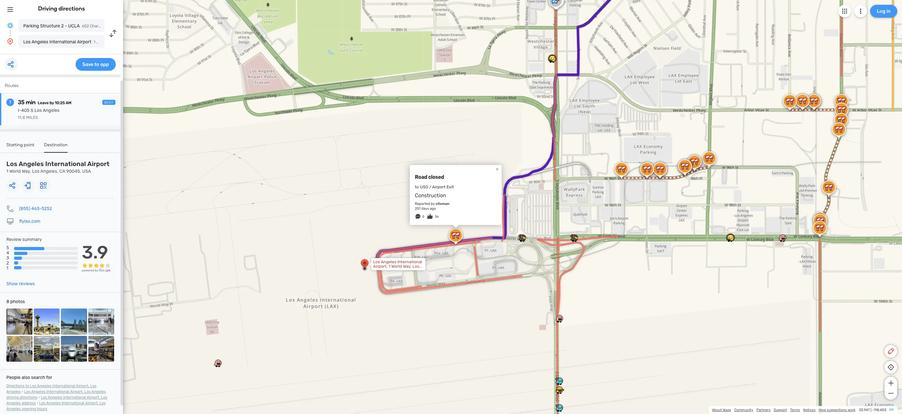 Task type: describe. For each thing, give the bounding box(es) containing it.
miles
[[26, 116, 38, 120]]

starting point
[[6, 142, 34, 148]]

review summary
[[6, 237, 42, 243]]

ca for airport,
[[391, 269, 397, 273]]

angeles inside button
[[32, 39, 48, 45]]

international for los angeles international airport, los angeles driving directions
[[46, 390, 69, 395]]

uso
[[420, 185, 429, 189]]

3
[[6, 256, 9, 261]]

suggestions
[[828, 409, 848, 413]]

driving
[[6, 396, 19, 400]]

los angeles international airport, los angeles driving directions link
[[6, 390, 106, 400]]

work
[[848, 409, 856, 413]]

airport, inside directions to los angeles international airport, los angeles
[[76, 384, 89, 389]]

los angeles international airport, los angeles address
[[6, 396, 107, 406]]

8 photos
[[6, 299, 25, 305]]

review
[[6, 237, 21, 243]]

35 min leave by 10:25 am
[[18, 99, 71, 106]]

how
[[820, 409, 827, 413]]

directions inside los angeles international airport, los angeles driving directions
[[20, 396, 37, 400]]

angeles inside los angeles international airport 1 world way, los angeles, ca 90045, usa
[[19, 160, 44, 168]]

link image
[[890, 408, 895, 413]]

destination button
[[44, 142, 68, 153]]

how suggestions work link
[[820, 409, 856, 413]]

los angeles international airport
[[23, 39, 91, 45]]

starting
[[6, 142, 23, 148]]

usa for airport,
[[412, 269, 421, 273]]

about
[[713, 409, 723, 413]]

international inside directions to los angeles international airport, los angeles
[[52, 384, 75, 389]]

current location image
[[6, 22, 14, 29]]

parking
[[23, 23, 39, 29]]

angeles, for airport
[[40, 169, 58, 174]]

36
[[435, 215, 439, 219]]

photos
[[10, 299, 25, 305]]

notices
[[804, 409, 816, 413]]

also
[[22, 375, 30, 381]]

251
[[415, 207, 421, 211]]

community link
[[735, 409, 754, 413]]

1 vertical spatial -
[[873, 409, 875, 413]]

world for airport,
[[392, 264, 402, 269]]

33.947
[[860, 409, 871, 413]]

driving
[[38, 5, 57, 12]]

international for los angeles international airport
[[49, 39, 76, 45]]

los angeles international airport 1 world way, los angeles, ca 90045, usa
[[6, 160, 110, 174]]

image 8 of los angeles international airport, los angeles image
[[88, 336, 114, 362]]

i-
[[18, 108, 21, 113]]

opening
[[22, 407, 36, 412]]

to uso / airport exit
[[415, 185, 454, 189]]

(855) 463-5252
[[19, 206, 52, 212]]

los inside button
[[23, 39, 31, 45]]

reviews
[[19, 282, 35, 287]]

best
[[104, 101, 114, 105]]

road closed
[[415, 174, 445, 180]]

notices link
[[804, 409, 816, 413]]

world for airport
[[9, 169, 21, 174]]

directions
[[6, 384, 25, 389]]

way, for airport,
[[403, 264, 412, 269]]

community
[[735, 409, 754, 413]]

construction reported by citeman 251 days ago
[[415, 193, 450, 211]]

hours
[[37, 407, 47, 412]]

2 inside 5 4 3 2 1
[[6, 261, 9, 266]]

directions to los angeles international airport, los angeles link
[[6, 384, 97, 395]]

2 inside button
[[61, 23, 64, 29]]

driving directions
[[38, 5, 85, 12]]

international for los angeles international airport, 1 world way, los angeles, ca 90045, usa
[[398, 260, 423, 265]]

address
[[22, 402, 36, 406]]

call image
[[6, 205, 14, 213]]

|
[[871, 409, 872, 413]]

5252
[[42, 206, 52, 212]]

image 5 of los angeles international airport, los angeles image
[[6, 336, 32, 362]]

terms link
[[791, 409, 801, 413]]

partners link
[[757, 409, 771, 413]]

waze
[[723, 409, 732, 413]]

airport, for los angeles international airport, los angeles driving directions
[[70, 390, 84, 395]]

los angeles international airport, los angeles address link
[[6, 396, 107, 406]]

0
[[423, 215, 425, 219]]

support link
[[774, 409, 788, 413]]

international for los angeles international airport, los angeles address
[[63, 396, 86, 400]]

routes
[[5, 83, 19, 88]]

1 horizontal spatial directions
[[59, 5, 85, 12]]

people
[[6, 375, 21, 381]]

los angeles international airport, los angeles driving directions
[[6, 390, 106, 400]]

am
[[66, 101, 71, 105]]

starting point button
[[6, 142, 34, 152]]

citeman
[[436, 202, 450, 206]]

1 for airport,
[[389, 264, 391, 269]]

angeles, for airport,
[[374, 269, 390, 273]]

airport, for los angeles international airport, los angeles opening hours
[[85, 402, 99, 406]]

construction
[[415, 193, 446, 199]]

flylax.com link
[[19, 219, 40, 224]]

search
[[31, 375, 45, 381]]

partners
[[757, 409, 771, 413]]

way, for airport
[[22, 169, 31, 174]]

zoom in image
[[888, 380, 896, 387]]

10:25
[[55, 101, 65, 105]]

90045, for airport
[[66, 169, 81, 174]]

point
[[24, 142, 34, 148]]

× link
[[495, 166, 501, 172]]

- inside the parking structure 2 - ucla button
[[65, 23, 67, 29]]

to inside directions to los angeles international airport, los angeles
[[25, 384, 29, 389]]

90045, for airport,
[[398, 269, 411, 273]]

airport, for los angeles international airport, los angeles address
[[87, 396, 100, 400]]

summary
[[22, 237, 42, 243]]

405
[[21, 108, 29, 113]]



Task type: locate. For each thing, give the bounding box(es) containing it.
world inside los angeles international airport, 1 world way, los angeles, ca 90045, usa
[[392, 264, 402, 269]]

terms
[[791, 409, 801, 413]]

0 horizontal spatial usa
[[82, 169, 91, 174]]

airport, inside los angeles international airport, 1 world way, los angeles, ca 90045, usa
[[374, 264, 388, 269]]

directions to los angeles international airport, los angeles
[[6, 384, 97, 395]]

0 vertical spatial angeles,
[[40, 169, 58, 174]]

by up ago
[[431, 202, 435, 206]]

structure
[[40, 23, 60, 29]]

i-405 s los angeles 11.8 miles
[[18, 108, 59, 120]]

location image
[[6, 38, 14, 45]]

angeles inside i-405 s los angeles 11.8 miles
[[43, 108, 59, 113]]

by inside 35 min leave by 10:25 am
[[50, 101, 54, 105]]

usa inside los angeles international airport 1 world way, los angeles, ca 90045, usa
[[82, 169, 91, 174]]

1 vertical spatial ca
[[391, 269, 397, 273]]

directions up 'ucla'
[[59, 5, 85, 12]]

image 2 of los angeles international airport, los angeles image
[[34, 309, 60, 335]]

international inside los angeles international airport, los angeles opening hours
[[62, 402, 84, 406]]

0 vertical spatial ca
[[59, 169, 65, 174]]

1 for airport
[[6, 169, 8, 174]]

parking structure 2 - ucla button
[[19, 19, 105, 32]]

los angeles international airport, los angeles opening hours
[[6, 402, 106, 412]]

1 inside 5 4 3 2 1
[[6, 266, 8, 271]]

0 horizontal spatial to
[[25, 384, 29, 389]]

way, inside los angeles international airport 1 world way, los angeles, ca 90045, usa
[[22, 169, 31, 174]]

international inside los angeles international airport, 1 world way, los angeles, ca 90045, usa
[[398, 260, 423, 265]]

los angeles international airport, los angeles opening hours link
[[6, 402, 106, 412]]

for
[[46, 375, 52, 381]]

0 vertical spatial -
[[65, 23, 67, 29]]

0 vertical spatial way,
[[22, 169, 31, 174]]

angeles,
[[40, 169, 58, 174], [374, 269, 390, 273]]

world
[[9, 169, 21, 174], [392, 264, 402, 269]]

by inside construction reported by citeman 251 days ago
[[431, 202, 435, 206]]

parking structure 2 - ucla
[[23, 23, 80, 29]]

usa inside los angeles international airport, 1 world way, los angeles, ca 90045, usa
[[412, 269, 421, 273]]

closed
[[429, 174, 445, 180]]

(855) 463-5252 link
[[19, 206, 52, 212]]

0 horizontal spatial angeles,
[[40, 169, 58, 174]]

to left uso
[[415, 185, 419, 189]]

1 horizontal spatial angeles,
[[374, 269, 390, 273]]

- right '|'
[[873, 409, 875, 413]]

2 vertical spatial airport
[[433, 185, 446, 189]]

days
[[422, 207, 429, 211]]

/
[[430, 185, 432, 189]]

s
[[31, 108, 33, 113]]

1 horizontal spatial ca
[[391, 269, 397, 273]]

0 horizontal spatial ca
[[59, 169, 65, 174]]

1 horizontal spatial by
[[431, 202, 435, 206]]

world inside los angeles international airport 1 world way, los angeles, ca 90045, usa
[[9, 169, 21, 174]]

usa for airport
[[82, 169, 91, 174]]

ucla
[[68, 23, 80, 29]]

pencil image
[[888, 348, 896, 356]]

1 inside los angeles international airport, 1 world way, los angeles, ca 90045, usa
[[389, 264, 391, 269]]

people also search for
[[6, 375, 52, 381]]

international for los angeles international airport, los angeles opening hours
[[62, 402, 84, 406]]

1 vertical spatial angeles,
[[374, 269, 390, 273]]

8
[[6, 299, 9, 305]]

35
[[18, 99, 25, 106]]

airport for los angeles international airport
[[77, 39, 91, 45]]

way, inside los angeles international airport, 1 world way, los angeles, ca 90045, usa
[[403, 264, 412, 269]]

los
[[23, 39, 31, 45], [34, 108, 42, 113], [6, 160, 17, 168], [32, 169, 39, 174], [374, 260, 380, 265], [413, 264, 420, 269], [30, 384, 36, 389], [90, 384, 97, 389], [24, 390, 30, 395], [84, 390, 91, 395], [41, 396, 47, 400], [101, 396, 107, 400], [39, 402, 45, 406], [100, 402, 106, 406]]

0 vertical spatial by
[[50, 101, 54, 105]]

1 vertical spatial to
[[25, 384, 29, 389]]

directions
[[59, 5, 85, 12], [20, 396, 37, 400]]

airport for to uso / airport exit
[[433, 185, 446, 189]]

road
[[415, 174, 428, 180]]

airport, for los angeles international airport, 1 world way, los angeles, ca 90045, usa
[[374, 264, 388, 269]]

1 vertical spatial 90045,
[[398, 269, 411, 273]]

1
[[9, 100, 11, 105], [6, 169, 8, 174], [389, 264, 391, 269], [6, 266, 8, 271]]

1 inside los angeles international airport 1 world way, los angeles, ca 90045, usa
[[6, 169, 8, 174]]

reported
[[415, 202, 430, 206]]

0 horizontal spatial -
[[65, 23, 67, 29]]

international inside los angeles international airport, los angeles address
[[63, 396, 86, 400]]

1 vertical spatial world
[[392, 264, 402, 269]]

international inside los angeles international airport 1 world way, los angeles, ca 90045, usa
[[45, 160, 86, 168]]

0 vertical spatial world
[[9, 169, 21, 174]]

ca for airport
[[59, 169, 65, 174]]

1 vertical spatial 2
[[6, 261, 9, 266]]

ago
[[430, 207, 436, 211]]

los angeles international airport button
[[19, 35, 105, 48]]

33.947 | -118.403
[[860, 409, 887, 413]]

directions up address
[[20, 396, 37, 400]]

airport, inside los angeles international airport, los angeles address
[[87, 396, 100, 400]]

zoom out image
[[888, 390, 896, 398]]

-
[[65, 23, 67, 29], [873, 409, 875, 413]]

by
[[50, 101, 54, 105], [431, 202, 435, 206]]

1 horizontal spatial 90045,
[[398, 269, 411, 273]]

angeles, inside los angeles international airport 1 world way, los angeles, ca 90045, usa
[[40, 169, 58, 174]]

way,
[[22, 169, 31, 174], [403, 264, 412, 269]]

90045, inside los angeles international airport, 1 world way, los angeles, ca 90045, usa
[[398, 269, 411, 273]]

to
[[415, 185, 419, 189], [25, 384, 29, 389]]

0 vertical spatial airport
[[77, 39, 91, 45]]

0 horizontal spatial way,
[[22, 169, 31, 174]]

1 for 2
[[6, 266, 8, 271]]

0 vertical spatial 90045,
[[66, 169, 81, 174]]

flylax.com
[[19, 219, 40, 224]]

1 horizontal spatial way,
[[403, 264, 412, 269]]

(855)
[[19, 206, 30, 212]]

destination
[[44, 142, 68, 148]]

ca
[[59, 169, 65, 174], [391, 269, 397, 273]]

1 horizontal spatial 2
[[61, 23, 64, 29]]

airport inside los angeles international airport 1 world way, los angeles, ca 90045, usa
[[87, 160, 110, 168]]

image 4 of los angeles international airport, los angeles image
[[88, 309, 114, 335]]

by left "10:25"
[[50, 101, 54, 105]]

1 vertical spatial way,
[[403, 264, 412, 269]]

image 1 of los angeles international airport, los angeles image
[[6, 309, 32, 335]]

90045,
[[66, 169, 81, 174], [398, 269, 411, 273]]

1 horizontal spatial world
[[392, 264, 402, 269]]

computer image
[[6, 218, 14, 226]]

los inside i-405 s los angeles 11.8 miles
[[34, 108, 42, 113]]

international inside los angeles international airport button
[[49, 39, 76, 45]]

image 7 of los angeles international airport, los angeles image
[[61, 336, 87, 362]]

1 vertical spatial usa
[[412, 269, 421, 273]]

airport inside button
[[77, 39, 91, 45]]

0 vertical spatial usa
[[82, 169, 91, 174]]

international inside los angeles international airport, los angeles driving directions
[[46, 390, 69, 395]]

show
[[6, 282, 18, 287]]

0 horizontal spatial world
[[9, 169, 21, 174]]

- left 'ucla'
[[65, 23, 67, 29]]

0 vertical spatial directions
[[59, 5, 85, 12]]

angeles, inside los angeles international airport, 1 world way, los angeles, ca 90045, usa
[[374, 269, 390, 273]]

airport, inside los angeles international airport, los angeles opening hours
[[85, 402, 99, 406]]

airport
[[77, 39, 91, 45], [87, 160, 110, 168], [433, 185, 446, 189]]

2 left 'ucla'
[[61, 23, 64, 29]]

463-
[[31, 206, 42, 212]]

2 down 4
[[6, 261, 9, 266]]

exit
[[447, 185, 454, 189]]

angeles
[[32, 39, 48, 45], [43, 108, 59, 113], [19, 160, 44, 168], [381, 260, 397, 265], [37, 384, 51, 389], [6, 390, 21, 395], [31, 390, 46, 395], [92, 390, 106, 395], [48, 396, 62, 400], [6, 402, 21, 406], [46, 402, 61, 406], [6, 407, 21, 412]]

0 horizontal spatial 2
[[6, 261, 9, 266]]

11.8
[[18, 116, 25, 120]]

min
[[26, 99, 36, 106]]

0 horizontal spatial 90045,
[[66, 169, 81, 174]]

show reviews
[[6, 282, 35, 287]]

90045, inside los angeles international airport 1 world way, los angeles, ca 90045, usa
[[66, 169, 81, 174]]

image 3 of los angeles international airport, los angeles image
[[61, 309, 87, 335]]

3.9
[[82, 242, 108, 263]]

1 vertical spatial by
[[431, 202, 435, 206]]

ca inside los angeles international airport 1 world way, los angeles, ca 90045, usa
[[59, 169, 65, 174]]

los angeles international airport, 1 world way, los angeles, ca 90045, usa
[[374, 260, 423, 273]]

1 horizontal spatial usa
[[412, 269, 421, 273]]

1 vertical spatial directions
[[20, 396, 37, 400]]

leave
[[38, 101, 49, 105]]

1 horizontal spatial to
[[415, 185, 419, 189]]

about waze link
[[713, 409, 732, 413]]

0 vertical spatial to
[[415, 185, 419, 189]]

4
[[6, 251, 9, 256]]

0 horizontal spatial directions
[[20, 396, 37, 400]]

0 horizontal spatial by
[[50, 101, 54, 105]]

international for los angeles international airport 1 world way, los angeles, ca 90045, usa
[[45, 160, 86, 168]]

airport, inside los angeles international airport, los angeles driving directions
[[70, 390, 84, 395]]

0 vertical spatial 2
[[61, 23, 64, 29]]

to down also
[[25, 384, 29, 389]]

airport for los angeles international airport 1 world way, los angeles, ca 90045, usa
[[87, 160, 110, 168]]

angeles inside los angeles international airport, 1 world way, los angeles, ca 90045, usa
[[381, 260, 397, 265]]

118.403
[[875, 409, 887, 413]]

ca inside los angeles international airport, 1 world way, los angeles, ca 90045, usa
[[391, 269, 397, 273]]

image 6 of los angeles international airport, los angeles image
[[34, 336, 60, 362]]

2
[[61, 23, 64, 29], [6, 261, 9, 266]]

1 vertical spatial airport
[[87, 160, 110, 168]]

1 horizontal spatial -
[[873, 409, 875, 413]]

5 4 3 2 1
[[6, 245, 9, 271]]



Task type: vqa. For each thing, say whether or not it's contained in the screenshot.
directions
yes



